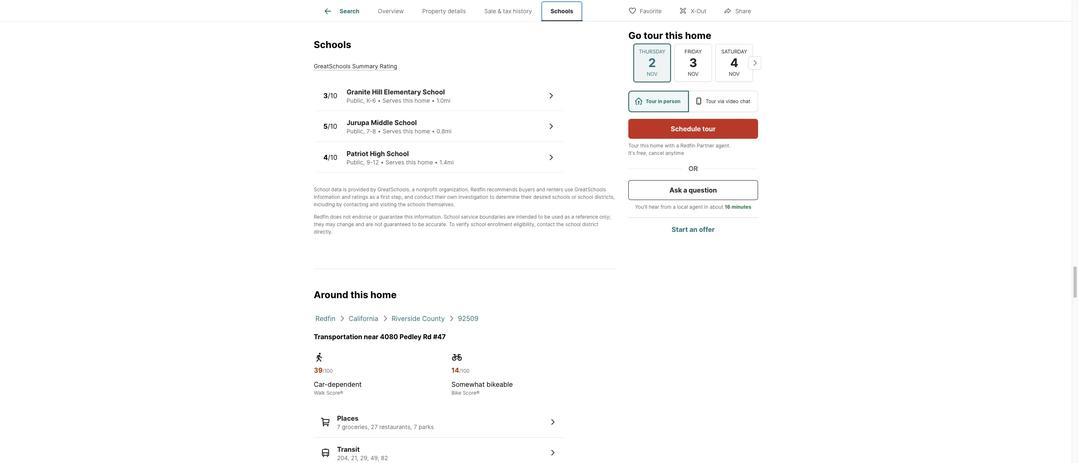 Task type: describe. For each thing, give the bounding box(es) containing it.
from
[[661, 204, 672, 210]]

this inside tour this home with a redfin partner agent. it's free, cancel anytime
[[641, 143, 649, 149]]

/100 for 39
[[323, 368, 333, 374]]

intended
[[516, 214, 537, 220]]

to inside guaranteed to be accurate. to verify school enrollment eligibility, contact the school district directly.
[[412, 222, 417, 228]]

patriot high school public, 9-12 • serves this home • 1.4mi
[[347, 150, 454, 166]]

a right ,
[[412, 187, 415, 193]]

be inside guaranteed to be accurate. to verify school enrollment eligibility, contact the school district directly.
[[418, 222, 424, 228]]

does
[[330, 214, 342, 220]]

out
[[697, 7, 707, 14]]

5 /10
[[324, 122, 337, 131]]

public, for jurupa middle school
[[347, 128, 365, 135]]

school down reference
[[566, 222, 581, 228]]

california
[[349, 315, 379, 323]]

public, for patriot high school
[[347, 159, 365, 166]]

14
[[452, 367, 459, 375]]

as inside , a nonprofit organization. redfin recommends buyers and renters use greatschools information and ratings as a
[[370, 194, 375, 200]]

0 horizontal spatial or
[[373, 214, 378, 220]]

next image
[[749, 56, 762, 70]]

tour via video chat
[[706, 98, 751, 105]]

saturday
[[722, 48, 748, 55]]

jurupa middle school public, 7-8 • serves this home • 0.8mi
[[347, 119, 452, 135]]

school down the service
[[471, 222, 486, 228]]

is
[[343, 187, 347, 193]]

transit
[[337, 446, 360, 454]]

0.8mi
[[437, 128, 452, 135]]

transit 204, 21, 29, 49, 82
[[337, 446, 388, 462]]

video
[[726, 98, 739, 105]]

82
[[381, 455, 388, 462]]

score for car-
[[327, 390, 340, 396]]

1.4mi
[[440, 159, 454, 166]]

sale & tax history tab
[[475, 1, 542, 21]]

redfin up they
[[314, 214, 329, 220]]

nov for 3
[[688, 71, 699, 77]]

schools tab
[[542, 1, 583, 21]]

recommends
[[487, 187, 518, 193]]

serves inside granite hill elementary school public, k-6 • serves this home • 1.0mi
[[383, 97, 402, 104]]

accurate.
[[426, 222, 448, 228]]

home inside granite hill elementary school public, k-6 • serves this home • 1.0mi
[[415, 97, 430, 104]]

be inside school service boundaries are intended to be used as a reference only; they may change and are not
[[545, 214, 551, 220]]

3 /10
[[324, 91, 338, 100]]

riverside
[[392, 315, 421, 323]]

you'll hear from a local agent in about 16 minutes
[[635, 204, 752, 210]]

via
[[718, 98, 725, 105]]

restaurants,
[[380, 424, 412, 431]]

tour in person
[[646, 98, 681, 105]]

places 7 groceries, 27 restaurants, 7 parks
[[337, 415, 434, 431]]

home inside tour this home with a redfin partner agent. it's free, cancel anytime
[[651, 143, 664, 149]]

first
[[381, 194, 390, 200]]

this inside granite hill elementary school public, k-6 • serves this home • 1.0mi
[[403, 97, 413, 104]]

• right "8"
[[378, 128, 381, 135]]

favorite
[[640, 7, 662, 14]]

this up "guaranteed"
[[405, 214, 413, 220]]

school inside "jurupa middle school public, 7-8 • serves this home • 0.8mi"
[[395, 119, 417, 127]]

redfin inside , a nonprofit organization. redfin recommends buyers and renters use greatschools information and ratings as a
[[471, 187, 486, 193]]

• left 1.4mi
[[435, 159, 438, 166]]

tour in person option
[[629, 91, 689, 112]]

2 their from the left
[[521, 194, 532, 200]]

car-dependent walk score ®
[[314, 381, 362, 396]]

® for car-
[[340, 390, 343, 396]]

/10 for 4
[[328, 153, 338, 162]]

bikeable
[[487, 381, 513, 389]]

boundaries
[[480, 214, 506, 220]]

redfin up transportation
[[316, 315, 336, 323]]

granite
[[347, 88, 371, 96]]

1 their from the left
[[435, 194, 446, 200]]

investigation
[[459, 194, 489, 200]]

contact
[[537, 222, 555, 228]]

204,
[[337, 455, 350, 462]]

29,
[[360, 455, 369, 462]]

greatschools summary rating
[[314, 63, 397, 70]]

tour for schedule
[[703, 125, 716, 133]]

• right '6'
[[378, 97, 381, 104]]

a left first on the top left of the page
[[377, 194, 379, 200]]

92509 link
[[458, 315, 479, 323]]

favorite button
[[622, 2, 669, 19]]

start an offer link
[[672, 226, 715, 234]]

directly.
[[314, 229, 333, 235]]

person
[[664, 98, 681, 105]]

saturday 4 nov
[[722, 48, 748, 77]]

details
[[448, 8, 466, 15]]

hear
[[649, 204, 660, 210]]

6
[[373, 97, 376, 104]]

home inside "jurupa middle school public, 7-8 • serves this home • 0.8mi"
[[415, 128, 430, 135]]

first step, and conduct their own investigation to determine their desired schools or school districts, including by contacting and visiting the schools themselves.
[[314, 194, 615, 208]]

1 vertical spatial in
[[705, 204, 709, 210]]

county
[[422, 315, 445, 323]]

property details tab
[[413, 1, 475, 21]]

1 vertical spatial are
[[366, 222, 373, 228]]

redfin inside tour this home with a redfin partner agent. it's free, cancel anytime
[[681, 143, 696, 149]]

endorse
[[352, 214, 372, 220]]

tab list containing search
[[314, 0, 589, 21]]

x-
[[691, 7, 697, 14]]

3 inside friday 3 nov
[[690, 55, 698, 70]]

district
[[583, 222, 599, 228]]

rd
[[423, 333, 432, 341]]

tour inside tour this home with a redfin partner agent. it's free, cancel anytime
[[629, 143, 639, 149]]

friday
[[685, 48, 702, 55]]

• left 0.8mi
[[432, 128, 435, 135]]

rating
[[380, 63, 397, 70]]

x-out button
[[672, 2, 714, 19]]

walk
[[314, 390, 325, 396]]

a inside school service boundaries are intended to be used as a reference only; they may change and are not
[[572, 214, 575, 220]]

this up thursday
[[666, 30, 683, 41]]

go
[[629, 30, 642, 41]]

nov for 4
[[729, 71, 740, 77]]

data
[[331, 187, 342, 193]]

or
[[689, 165, 698, 173]]

sale & tax history
[[485, 8, 532, 15]]

/10 for 5
[[328, 122, 337, 131]]

1.0mi
[[437, 97, 451, 104]]

0 vertical spatial are
[[507, 214, 515, 220]]

a inside tour this home with a redfin partner agent. it's free, cancel anytime
[[677, 143, 679, 149]]

own
[[447, 194, 457, 200]]

#47
[[433, 333, 446, 341]]

eligibility,
[[514, 222, 536, 228]]

and up redfin does not endorse or guarantee this information.
[[370, 202, 379, 208]]

share button
[[717, 2, 759, 19]]

to inside school service boundaries are intended to be used as a reference only; they may change and are not
[[539, 214, 543, 220]]

greatschools inside , a nonprofit organization. redfin recommends buyers and renters use greatschools information and ratings as a
[[575, 187, 606, 193]]

score for somewhat
[[463, 390, 477, 396]]

may
[[326, 222, 336, 228]]

with
[[665, 143, 675, 149]]

groceries,
[[342, 424, 369, 431]]

serves for high
[[386, 159, 405, 166]]

granite hill elementary school public, k-6 • serves this home • 1.0mi
[[347, 88, 451, 104]]

somewhat
[[452, 381, 485, 389]]

this up california
[[351, 290, 368, 301]]

friday 3 nov
[[685, 48, 702, 77]]

step,
[[391, 194, 403, 200]]

1 vertical spatial schools
[[407, 202, 425, 208]]

pedley
[[400, 333, 422, 341]]

92509
[[458, 315, 479, 323]]

schedule tour
[[671, 125, 716, 133]]

partner
[[697, 143, 715, 149]]

ask a question button
[[629, 180, 759, 200]]

offer
[[699, 226, 715, 234]]

,
[[409, 187, 411, 193]]

list box containing tour in person
[[629, 91, 759, 112]]

school inside granite hill elementary school public, k-6 • serves this home • 1.0mi
[[423, 88, 445, 96]]



Task type: vqa. For each thing, say whether or not it's contained in the screenshot.


Task type: locate. For each thing, give the bounding box(es) containing it.
tab list
[[314, 0, 589, 21]]

public, inside patriot high school public, 9-12 • serves this home • 1.4mi
[[347, 159, 365, 166]]

1 vertical spatial schools
[[314, 39, 351, 51]]

or right endorse on the left top of the page
[[373, 214, 378, 220]]

0 vertical spatial /10
[[328, 91, 338, 100]]

nov down 2
[[647, 71, 658, 77]]

by inside first step, and conduct their own investigation to determine their desired schools or school districts, including by contacting and visiting the schools themselves.
[[337, 202, 342, 208]]

agent.
[[716, 143, 731, 149]]

1 horizontal spatial score
[[463, 390, 477, 396]]

1 nov from the left
[[647, 71, 658, 77]]

and inside school service boundaries are intended to be used as a reference only; they may change and are not
[[356, 222, 365, 228]]

0 horizontal spatial tour
[[629, 143, 639, 149]]

school up to
[[444, 214, 460, 220]]

tour inside "tour via video chat" 'option'
[[706, 98, 717, 105]]

3
[[690, 55, 698, 70], [324, 91, 328, 100]]

0 vertical spatial or
[[572, 194, 577, 200]]

49,
[[371, 455, 379, 462]]

school right middle
[[395, 119, 417, 127]]

2 horizontal spatial nov
[[729, 71, 740, 77]]

the inside guaranteed to be accurate. to verify school enrollment eligibility, contact the school district directly.
[[557, 222, 564, 228]]

1 horizontal spatial 4
[[731, 55, 739, 70]]

0 vertical spatial schools
[[552, 194, 570, 200]]

1 horizontal spatial by
[[371, 187, 376, 193]]

in inside option
[[658, 98, 663, 105]]

® down dependent
[[340, 390, 343, 396]]

greatschools up 3 /10
[[314, 63, 351, 70]]

1 vertical spatial or
[[373, 214, 378, 220]]

and down is
[[342, 194, 351, 200]]

search link
[[323, 6, 360, 16]]

tour up thursday
[[644, 30, 663, 41]]

0 horizontal spatial score
[[327, 390, 340, 396]]

None button
[[634, 43, 671, 83], [675, 44, 713, 82], [716, 44, 754, 82], [634, 43, 671, 83], [675, 44, 713, 82], [716, 44, 754, 82]]

this inside "jurupa middle school public, 7-8 • serves this home • 0.8mi"
[[403, 128, 413, 135]]

a right with
[[677, 143, 679, 149]]

near
[[364, 333, 379, 341]]

the down step, at the top left of the page
[[398, 202, 406, 208]]

tour via video chat option
[[689, 91, 759, 112]]

3 public, from the top
[[347, 159, 365, 166]]

1 vertical spatial as
[[565, 214, 570, 220]]

serves down middle
[[383, 128, 402, 135]]

information
[[314, 194, 341, 200]]

0 horizontal spatial are
[[366, 222, 373, 228]]

in left person
[[658, 98, 663, 105]]

1 horizontal spatial be
[[545, 214, 551, 220]]

to
[[449, 222, 455, 228]]

2 horizontal spatial tour
[[706, 98, 717, 105]]

school left districts,
[[578, 194, 594, 200]]

this up patriot high school public, 9-12 • serves this home • 1.4mi
[[403, 128, 413, 135]]

7 down places
[[337, 424, 341, 431]]

1 horizontal spatial not
[[375, 222, 382, 228]]

1 horizontal spatial tour
[[703, 125, 716, 133]]

2 nov from the left
[[688, 71, 699, 77]]

0 horizontal spatial /100
[[323, 368, 333, 374]]

this
[[666, 30, 683, 41], [403, 97, 413, 104], [403, 128, 413, 135], [641, 143, 649, 149], [406, 159, 416, 166], [405, 214, 413, 220], [351, 290, 368, 301]]

2 vertical spatial serves
[[386, 159, 405, 166]]

1 horizontal spatial the
[[557, 222, 564, 228]]

not
[[343, 214, 351, 220], [375, 222, 382, 228]]

to down recommends
[[490, 194, 495, 200]]

• left 1.0mi
[[432, 97, 435, 104]]

3 nov from the left
[[729, 71, 740, 77]]

/10 left patriot
[[328, 153, 338, 162]]

are up the enrollment at the left of page
[[507, 214, 515, 220]]

tour for tour in person
[[646, 98, 657, 105]]

this up free,
[[641, 143, 649, 149]]

nov for 2
[[647, 71, 658, 77]]

or down use
[[572, 194, 577, 200]]

0 horizontal spatial to
[[412, 222, 417, 228]]

1 vertical spatial the
[[557, 222, 564, 228]]

overview
[[378, 8, 404, 15]]

home left 1.4mi
[[418, 159, 433, 166]]

this up ,
[[406, 159, 416, 166]]

0 vertical spatial as
[[370, 194, 375, 200]]

as inside school service boundaries are intended to be used as a reference only; they may change and are not
[[565, 214, 570, 220]]

2 public, from the top
[[347, 128, 365, 135]]

3 /10 from the top
[[328, 153, 338, 162]]

® inside somewhat bikeable bike score ®
[[477, 390, 480, 396]]

use
[[565, 187, 573, 193]]

a inside the ask a question button
[[684, 186, 688, 195]]

an
[[690, 226, 698, 234]]

1 vertical spatial be
[[418, 222, 424, 228]]

1 horizontal spatial their
[[521, 194, 532, 200]]

jurupa
[[347, 119, 370, 127]]

1 horizontal spatial 3
[[690, 55, 698, 70]]

and up desired
[[537, 187, 545, 193]]

1 vertical spatial by
[[337, 202, 342, 208]]

1 horizontal spatial schools
[[551, 8, 574, 15]]

1 vertical spatial public,
[[347, 128, 365, 135]]

and down ,
[[405, 194, 413, 200]]

5
[[324, 122, 328, 131]]

as right the ratings
[[370, 194, 375, 200]]

&
[[498, 8, 502, 15]]

public,
[[347, 97, 365, 104], [347, 128, 365, 135], [347, 159, 365, 166]]

the down used
[[557, 222, 564, 228]]

redfin up anytime
[[681, 143, 696, 149]]

this inside patriot high school public, 9-12 • serves this home • 1.4mi
[[406, 159, 416, 166]]

nov inside friday 3 nov
[[688, 71, 699, 77]]

schools up "greatschools summary rating"
[[314, 39, 351, 51]]

score inside car-dependent walk score ®
[[327, 390, 340, 396]]

serves down elementary
[[383, 97, 402, 104]]

redfin link
[[316, 315, 336, 323]]

or inside first step, and conduct their own investigation to determine their desired schools or school districts, including by contacting and visiting the schools themselves.
[[572, 194, 577, 200]]

about
[[710, 204, 724, 210]]

0 horizontal spatial schools
[[314, 39, 351, 51]]

nov inside saturday 4 nov
[[729, 71, 740, 77]]

1 horizontal spatial or
[[572, 194, 577, 200]]

parks
[[419, 424, 434, 431]]

1 vertical spatial 4
[[324, 153, 328, 162]]

0 vertical spatial to
[[490, 194, 495, 200]]

3 down friday
[[690, 55, 698, 70]]

the inside first step, and conduct their own investigation to determine their desired schools or school districts, including by contacting and visiting the schools themselves.
[[398, 202, 406, 208]]

0 vertical spatial 3
[[690, 55, 698, 70]]

tour this home with a redfin partner agent. it's free, cancel anytime
[[629, 143, 731, 156]]

tour left via
[[706, 98, 717, 105]]

21,
[[351, 455, 359, 462]]

0 horizontal spatial in
[[658, 98, 663, 105]]

score
[[327, 390, 340, 396], [463, 390, 477, 396]]

39 /100
[[314, 367, 333, 375]]

® for somewhat
[[477, 390, 480, 396]]

1 score from the left
[[327, 390, 340, 396]]

1 vertical spatial to
[[539, 214, 543, 220]]

0 vertical spatial in
[[658, 98, 663, 105]]

elementary
[[384, 88, 421, 96]]

score right "walk"
[[327, 390, 340, 396]]

school inside first step, and conduct their own investigation to determine their desired schools or school districts, including by contacting and visiting the schools themselves.
[[578, 194, 594, 200]]

1 horizontal spatial 7
[[414, 424, 417, 431]]

overview tab
[[369, 1, 413, 21]]

0 horizontal spatial 3
[[324, 91, 328, 100]]

0 horizontal spatial 7
[[337, 424, 341, 431]]

school inside school service boundaries are intended to be used as a reference only; they may change and are not
[[444, 214, 460, 220]]

districts,
[[595, 194, 615, 200]]

home inside patriot high school public, 9-12 • serves this home • 1.4mi
[[418, 159, 433, 166]]

1 horizontal spatial to
[[490, 194, 495, 200]]

0 horizontal spatial by
[[337, 202, 342, 208]]

school right high
[[387, 150, 409, 158]]

home up friday
[[686, 30, 712, 41]]

0 horizontal spatial not
[[343, 214, 351, 220]]

0 horizontal spatial greatschools
[[314, 63, 351, 70]]

schools down conduct
[[407, 202, 425, 208]]

verify
[[456, 222, 469, 228]]

1 public, from the top
[[347, 97, 365, 104]]

home
[[686, 30, 712, 41], [415, 97, 430, 104], [415, 128, 430, 135], [651, 143, 664, 149], [418, 159, 433, 166], [371, 290, 397, 301]]

1 horizontal spatial schools
[[552, 194, 570, 200]]

by up does
[[337, 202, 342, 208]]

thursday
[[639, 48, 666, 55]]

/100 inside 39 /100
[[323, 368, 333, 374]]

a right 'from'
[[673, 204, 676, 210]]

to up contact on the top of page
[[539, 214, 543, 220]]

to down the information.
[[412, 222, 417, 228]]

list box
[[629, 91, 759, 112]]

schedule tour button
[[629, 119, 759, 139]]

1 horizontal spatial /100
[[459, 368, 470, 374]]

39
[[314, 367, 323, 375]]

ask a question
[[670, 186, 717, 195]]

greatschools
[[314, 63, 351, 70], [378, 187, 409, 193], [575, 187, 606, 193]]

in right "agent" in the top right of the page
[[705, 204, 709, 210]]

0 horizontal spatial be
[[418, 222, 424, 228]]

middle
[[371, 119, 393, 127]]

0 vertical spatial schools
[[551, 8, 574, 15]]

2 vertical spatial to
[[412, 222, 417, 228]]

in
[[658, 98, 663, 105], [705, 204, 709, 210]]

redfin up investigation
[[471, 187, 486, 193]]

1 horizontal spatial tour
[[646, 98, 657, 105]]

score down the somewhat
[[463, 390, 477, 396]]

tour up it's
[[629, 143, 639, 149]]

1 ® from the left
[[340, 390, 343, 396]]

2 score from the left
[[463, 390, 477, 396]]

0 vertical spatial public,
[[347, 97, 365, 104]]

tour for go
[[644, 30, 663, 41]]

not down redfin does not endorse or guarantee this information.
[[375, 222, 382, 228]]

4 inside saturday 4 nov
[[731, 55, 739, 70]]

1 vertical spatial 3
[[324, 91, 328, 100]]

/100
[[323, 368, 333, 374], [459, 368, 470, 374]]

be down the information.
[[418, 222, 424, 228]]

1 horizontal spatial nov
[[688, 71, 699, 77]]

home up california link
[[371, 290, 397, 301]]

/100 up the somewhat
[[459, 368, 470, 374]]

bike
[[452, 390, 462, 396]]

serves right 12
[[386, 159, 405, 166]]

0 horizontal spatial tour
[[644, 30, 663, 41]]

search
[[340, 8, 360, 15]]

not inside school service boundaries are intended to be used as a reference only; they may change and are not
[[375, 222, 382, 228]]

2 /10 from the top
[[328, 122, 337, 131]]

1 /100 from the left
[[323, 368, 333, 374]]

0 horizontal spatial ®
[[340, 390, 343, 396]]

tour left person
[[646, 98, 657, 105]]

service
[[461, 214, 478, 220]]

schools right history on the top left of the page
[[551, 8, 574, 15]]

their down 'buyers' on the left of the page
[[521, 194, 532, 200]]

tour for tour via video chat
[[706, 98, 717, 105]]

0 horizontal spatial their
[[435, 194, 446, 200]]

not up change
[[343, 214, 351, 220]]

1 horizontal spatial are
[[507, 214, 515, 220]]

0 vertical spatial tour
[[644, 30, 663, 41]]

schools inside tab
[[551, 8, 574, 15]]

• right 12
[[381, 159, 384, 166]]

a right ask
[[684, 186, 688, 195]]

provided
[[348, 187, 369, 193]]

/100 up car-
[[323, 368, 333, 374]]

7 left parks
[[414, 424, 417, 431]]

school up 1.0mi
[[423, 88, 445, 96]]

0 horizontal spatial the
[[398, 202, 406, 208]]

nov down saturday
[[729, 71, 740, 77]]

organization.
[[439, 187, 469, 193]]

14 /100
[[452, 367, 470, 375]]

transportation
[[314, 333, 362, 341]]

are down endorse on the left top of the page
[[366, 222, 373, 228]]

0 vertical spatial the
[[398, 202, 406, 208]]

score inside somewhat bikeable bike score ®
[[463, 390, 477, 396]]

ask
[[670, 186, 682, 195]]

7
[[337, 424, 341, 431], [414, 424, 417, 431]]

, a nonprofit organization. redfin recommends buyers and renters use greatschools information and ratings as a
[[314, 187, 606, 200]]

serves inside patriot high school public, 9-12 • serves this home • 1.4mi
[[386, 159, 405, 166]]

1 vertical spatial not
[[375, 222, 382, 228]]

thursday 2 nov
[[639, 48, 666, 77]]

4 down '5'
[[324, 153, 328, 162]]

school
[[423, 88, 445, 96], [395, 119, 417, 127], [387, 150, 409, 158], [314, 187, 330, 193], [444, 214, 460, 220]]

tour inside button
[[703, 125, 716, 133]]

1 7 from the left
[[337, 424, 341, 431]]

0 horizontal spatial as
[[370, 194, 375, 200]]

2 horizontal spatial to
[[539, 214, 543, 220]]

1 vertical spatial /10
[[328, 122, 337, 131]]

public, down patriot
[[347, 159, 365, 166]]

including
[[314, 202, 335, 208]]

/10 for 3
[[328, 91, 338, 100]]

/100 for 14
[[459, 368, 470, 374]]

3 up '5'
[[324, 91, 328, 100]]

tour up partner
[[703, 125, 716, 133]]

this down elementary
[[403, 97, 413, 104]]

/10 left granite
[[328, 91, 338, 100]]

nov down friday
[[688, 71, 699, 77]]

1 horizontal spatial greatschools
[[378, 187, 409, 193]]

1 vertical spatial serves
[[383, 128, 402, 135]]

their up themselves.
[[435, 194, 446, 200]]

1 horizontal spatial as
[[565, 214, 570, 220]]

share
[[736, 7, 751, 14]]

public, down granite
[[347, 97, 365, 104]]

nov inside the thursday 2 nov
[[647, 71, 658, 77]]

a left reference
[[572, 214, 575, 220]]

1 horizontal spatial ®
[[477, 390, 480, 396]]

to inside first step, and conduct their own investigation to determine their desired schools or school districts, including by contacting and visiting the schools themselves.
[[490, 194, 495, 200]]

® down the somewhat
[[477, 390, 480, 396]]

4 /10
[[324, 153, 338, 162]]

® inside car-dependent walk score ®
[[340, 390, 343, 396]]

0 horizontal spatial nov
[[647, 71, 658, 77]]

0 vertical spatial serves
[[383, 97, 402, 104]]

2 ® from the left
[[477, 390, 480, 396]]

be
[[545, 214, 551, 220], [418, 222, 424, 228]]

2 vertical spatial public,
[[347, 159, 365, 166]]

be up contact on the top of page
[[545, 214, 551, 220]]

0 vertical spatial be
[[545, 214, 551, 220]]

are
[[507, 214, 515, 220], [366, 222, 373, 228]]

tax
[[503, 8, 512, 15]]

greatschools up districts,
[[575, 187, 606, 193]]

car-
[[314, 381, 328, 389]]

serves inside "jurupa middle school public, 7-8 • serves this home • 0.8mi"
[[383, 128, 402, 135]]

2 /100 from the left
[[459, 368, 470, 374]]

/10 left jurupa at the left of the page
[[328, 122, 337, 131]]

12
[[373, 159, 379, 166]]

4 down saturday
[[731, 55, 739, 70]]

california link
[[349, 315, 379, 323]]

local
[[677, 204, 688, 210]]

tour inside tour in person option
[[646, 98, 657, 105]]

history
[[513, 8, 532, 15]]

2 horizontal spatial greatschools
[[575, 187, 606, 193]]

contacting
[[344, 202, 369, 208]]

0 vertical spatial not
[[343, 214, 351, 220]]

home left 1.0mi
[[415, 97, 430, 104]]

1 vertical spatial tour
[[703, 125, 716, 133]]

as right used
[[565, 214, 570, 220]]

school inside patriot high school public, 9-12 • serves this home • 1.4mi
[[387, 150, 409, 158]]

free,
[[637, 150, 648, 156]]

0 vertical spatial by
[[371, 187, 376, 193]]

4080
[[380, 333, 398, 341]]

guaranteed to be accurate. to verify school enrollment eligibility, contact the school district directly.
[[314, 222, 599, 235]]

public, inside "jurupa middle school public, 7-8 • serves this home • 0.8mi"
[[347, 128, 365, 135]]

2 vertical spatial /10
[[328, 153, 338, 162]]

home up cancel
[[651, 143, 664, 149]]

schools
[[551, 8, 574, 15], [314, 39, 351, 51]]

public, inside granite hill elementary school public, k-6 • serves this home • 1.0mi
[[347, 97, 365, 104]]

greatschools up step, at the top left of the page
[[378, 187, 409, 193]]

they
[[314, 222, 324, 228]]

public, down jurupa at the left of the page
[[347, 128, 365, 135]]

around this home
[[314, 290, 397, 301]]

home left 0.8mi
[[415, 128, 430, 135]]

1 /10 from the top
[[328, 91, 338, 100]]

dependent
[[328, 381, 362, 389]]

schools down renters
[[552, 194, 570, 200]]

0 horizontal spatial 4
[[324, 153, 328, 162]]

school up information
[[314, 187, 330, 193]]

0 horizontal spatial schools
[[407, 202, 425, 208]]

0 vertical spatial 4
[[731, 55, 739, 70]]

serves for middle
[[383, 128, 402, 135]]

renters
[[547, 187, 564, 193]]

1 horizontal spatial in
[[705, 204, 709, 210]]

/100 inside the 14 /100
[[459, 368, 470, 374]]

greatschools summary rating link
[[314, 63, 397, 70]]

only;
[[600, 214, 611, 220]]

by right the provided at the top of the page
[[371, 187, 376, 193]]

/10
[[328, 91, 338, 100], [328, 122, 337, 131], [328, 153, 338, 162]]

2 7 from the left
[[414, 424, 417, 431]]

nonprofit
[[416, 187, 438, 193]]

and down endorse on the left top of the page
[[356, 222, 365, 228]]



